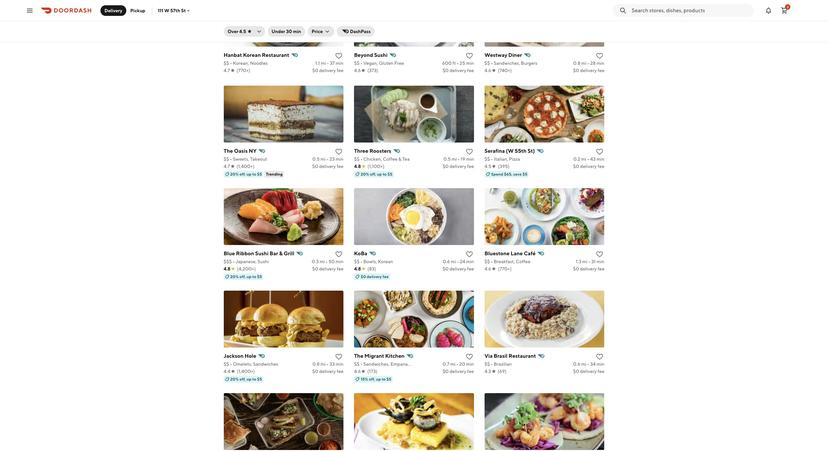 Task type: locate. For each thing, give the bounding box(es) containing it.
(770+) for hanbat
[[237, 68, 250, 73]]

$​0 down "0.6 mi • 34 min" on the right of the page
[[574, 369, 580, 374]]

• down serafina
[[491, 157, 493, 162]]

1 horizontal spatial 4.5
[[485, 164, 492, 169]]

$$ down beyond
[[354, 61, 360, 66]]

sushi
[[374, 52, 388, 58], [255, 251, 269, 257], [258, 259, 269, 264]]

$​0 down 0.5 mi • 19 min
[[443, 164, 449, 169]]

$$ • korean, noodles
[[224, 61, 268, 66]]

0.5 mi • 23 min
[[313, 157, 344, 162]]

$$ for serafina (w 55th st)
[[485, 157, 490, 162]]

min for bluestone lane café
[[597, 259, 605, 264]]

20% down (4,200+)
[[230, 274, 239, 279]]

$​0 down '0.5 mi • 23 min'
[[312, 164, 318, 169]]

the migrant kitchen
[[354, 353, 405, 359]]

0.5 for three roosters
[[444, 157, 451, 162]]

fee for the migrant kitchen
[[468, 369, 474, 374]]

mi left the 34
[[582, 362, 587, 367]]

click to add this store to your saved list image up '0.5 mi • 23 min'
[[335, 148, 343, 156]]

off, for jackson hole
[[240, 377, 246, 382]]

1 vertical spatial coffee
[[516, 259, 531, 264]]

1 vertical spatial the
[[354, 353, 364, 359]]

off, down sweets,
[[240, 172, 246, 177]]

1 0.5 from the left
[[313, 157, 320, 162]]

mi for westway diner
[[582, 61, 587, 66]]

$​0 delivery fee down "0.6 mi • 34 min" on the right of the page
[[574, 369, 605, 374]]

1 vertical spatial restaurant
[[509, 353, 536, 359]]

0 vertical spatial coffee
[[383, 157, 398, 162]]

1 vertical spatial korean
[[378, 259, 393, 264]]

0.5 left 23
[[313, 157, 320, 162]]

delivery down 0.8 mi • 28 min
[[580, 68, 597, 73]]

$$
[[224, 61, 229, 66], [354, 61, 360, 66], [485, 61, 490, 66], [224, 157, 229, 162], [354, 157, 360, 162], [485, 157, 490, 162], [354, 259, 360, 264], [485, 259, 490, 264], [224, 362, 229, 367], [354, 362, 360, 367], [485, 362, 490, 367]]

0.7
[[443, 362, 450, 367]]

0.6 for koba
[[443, 259, 450, 264]]

0 horizontal spatial &
[[279, 251, 283, 257]]

1 horizontal spatial &
[[399, 157, 402, 162]]

click to add this store to your saved list image up 600 ft • 25 min
[[466, 52, 474, 60]]

$​0 down 1.1
[[312, 68, 318, 73]]

fee for westway diner
[[598, 68, 605, 73]]

$$ for koba
[[354, 259, 360, 264]]

$$ up 4.3
[[485, 362, 490, 367]]

to down $$ • omelets, sandwiches at bottom
[[252, 377, 256, 382]]

trending
[[266, 172, 283, 177]]

• left the 34
[[588, 362, 590, 367]]

over 4.5 button
[[224, 26, 265, 37]]

$$ down serafina
[[485, 157, 490, 162]]

1.3 mi • 31 min
[[576, 259, 605, 264]]

$$ • bowls, korean
[[354, 259, 393, 264]]

to for blue ribbon sushi bar & grill
[[252, 274, 256, 279]]

restaurant for via brasil restaurant
[[509, 353, 536, 359]]

min right the 20
[[467, 362, 474, 367]]

coffee for lane
[[516, 259, 531, 264]]

click to add this store to your saved list image for blue ribbon sushi bar & grill
[[335, 251, 343, 258]]

up down (4,200+)
[[247, 274, 252, 279]]

mi for hanbat korean restaurant
[[321, 61, 326, 66]]

4.5
[[239, 29, 246, 34], [485, 164, 492, 169]]

fee for bluestone lane café
[[598, 266, 605, 272]]

coffee down lane
[[516, 259, 531, 264]]

1 horizontal spatial restaurant
[[509, 353, 536, 359]]

0.3
[[312, 259, 319, 264]]

fee down "0.6 mi • 34 min" on the right of the page
[[598, 369, 605, 374]]

(770+)
[[237, 68, 250, 73], [498, 266, 512, 272]]

$​0 for jackson hole
[[312, 369, 318, 374]]

$5 for the migrant kitchen
[[387, 377, 392, 382]]

0.2 mi • 43 min
[[574, 157, 605, 162]]

spend
[[492, 172, 504, 177]]

min for hanbat korean restaurant
[[336, 61, 344, 66]]

$​0 for bluestone lane café
[[574, 266, 580, 272]]

min right 28
[[597, 61, 605, 66]]

0 horizontal spatial coffee
[[383, 157, 398, 162]]

fee down 0.8 mi • 28 min
[[598, 68, 605, 73]]

1 vertical spatial (1,400+)
[[237, 369, 255, 374]]

min for the oasis ny
[[336, 157, 344, 162]]

$​0 down 0.6 mi • 24 min
[[443, 266, 449, 272]]

0 horizontal spatial (770+)
[[237, 68, 250, 73]]

• down beyond
[[361, 61, 363, 66]]

min right 23
[[336, 157, 344, 162]]

the for the migrant kitchen
[[354, 353, 364, 359]]

0 vertical spatial 0.8
[[574, 61, 581, 66]]

20%
[[230, 172, 239, 177], [361, 172, 369, 177], [230, 274, 239, 279], [230, 377, 239, 382]]

20% for three roosters
[[361, 172, 369, 177]]

1 horizontal spatial korean
[[378, 259, 393, 264]]

omelets,
[[233, 362, 252, 367]]

4.6 for westway diner
[[485, 68, 492, 73]]

click to add this store to your saved list image for serafina (w 55th st)
[[596, 148, 604, 156]]

min right 43
[[597, 157, 605, 162]]

blue ribbon sushi bar & grill
[[224, 251, 295, 257]]

westway diner
[[485, 52, 522, 58]]

fee for blue ribbon sushi bar & grill
[[337, 266, 344, 272]]

delivery for three roosters
[[450, 164, 467, 169]]

& for bar
[[279, 251, 283, 257]]

$$ up 4.4 at the left bottom of the page
[[224, 362, 229, 367]]

37
[[330, 61, 335, 66]]

$5 down sandwiches
[[257, 377, 262, 382]]

0.7 mi • 20 min
[[443, 362, 474, 367]]

off, for blue ribbon sushi bar & grill
[[240, 274, 246, 279]]

• up 4.3
[[491, 362, 493, 367]]

• right the "ft"
[[457, 61, 459, 66]]

0.8 for jackson hole
[[313, 362, 320, 367]]

• left 37
[[327, 61, 329, 66]]

via
[[485, 353, 493, 359]]

mi left the 33
[[321, 362, 326, 367]]

2 0.5 from the left
[[444, 157, 451, 162]]

$​0 delivery fee for via brasil restaurant
[[574, 369, 605, 374]]

sushi up the '$$ • vegan, gluten free'
[[374, 52, 388, 58]]

$​0 delivery fee down "1.1 mi • 37 min"
[[312, 68, 344, 73]]

fee down '0.5 mi • 23 min'
[[337, 164, 344, 169]]

$$ for the oasis ny
[[224, 157, 229, 162]]

price
[[312, 29, 323, 34]]

$​0 delivery fee down 0.6 mi • 24 min
[[443, 266, 474, 272]]

50
[[329, 259, 335, 264]]

(1,400+) for oasis
[[237, 164, 255, 169]]

0 horizontal spatial 0.5
[[313, 157, 320, 162]]

1 vertical spatial 4.7
[[224, 164, 230, 169]]

0 horizontal spatial 4.5
[[239, 29, 246, 34]]

click to add this store to your saved list image
[[335, 52, 343, 60], [596, 52, 604, 60], [466, 148, 474, 156], [596, 148, 604, 156], [335, 353, 343, 361], [466, 353, 474, 361]]

to down takeout
[[252, 172, 256, 177]]

serafina (w 55th st)
[[485, 148, 535, 154]]

min for via brasil restaurant
[[597, 362, 605, 367]]

&
[[399, 157, 402, 162], [279, 251, 283, 257]]

24
[[460, 259, 466, 264]]

0 horizontal spatial sandwiches,
[[364, 362, 390, 367]]

4.6 down the bluestone
[[485, 266, 492, 272]]

$​0 down the 0.2
[[574, 164, 580, 169]]

mi left the 24
[[451, 259, 456, 264]]

mi left 23
[[321, 157, 326, 162]]

20
[[460, 362, 466, 367]]

min for serafina (w 55th st)
[[597, 157, 605, 162]]

$​0 delivery fee down 600 ft • 25 min
[[443, 68, 474, 73]]

st)
[[528, 148, 535, 154]]

1 vertical spatial sandwiches,
[[364, 362, 390, 367]]

min for beyond sushi
[[467, 61, 474, 66]]

min right 30
[[293, 29, 301, 34]]

1 vertical spatial 0.8
[[313, 362, 320, 367]]

4.6 up 15%
[[354, 369, 361, 374]]

1 vertical spatial (770+)
[[498, 266, 512, 272]]

under 30 min
[[272, 29, 301, 34]]

the for the oasis ny
[[224, 148, 233, 154]]

0 vertical spatial the
[[224, 148, 233, 154]]

0 vertical spatial 4.7
[[224, 68, 230, 73]]

empanadas
[[391, 362, 415, 367]]

min for blue ribbon sushi bar & grill
[[336, 259, 344, 264]]

off, down (1,100+)
[[370, 172, 376, 177]]

0 vertical spatial 4.5
[[239, 29, 246, 34]]

off,
[[240, 172, 246, 177], [370, 172, 376, 177], [240, 274, 246, 279], [240, 377, 246, 382], [369, 377, 375, 382]]

4.7
[[224, 68, 230, 73], [224, 164, 230, 169]]

$$ for hanbat korean restaurant
[[224, 61, 229, 66]]

(1,400+) down 'omelets,'
[[237, 369, 255, 374]]

$​0 for serafina (w 55th st)
[[574, 164, 580, 169]]

34
[[591, 362, 596, 367]]

1 vertical spatial &
[[279, 251, 283, 257]]

min right the 24
[[467, 259, 474, 264]]

1 horizontal spatial coffee
[[516, 259, 531, 264]]

20% down 4.4 at the left bottom of the page
[[230, 377, 239, 382]]

4.7 down $$ • sweets, takeout
[[224, 164, 230, 169]]

mi left 28
[[582, 61, 587, 66]]

up
[[247, 172, 252, 177], [377, 172, 382, 177], [247, 274, 252, 279], [247, 377, 252, 382], [376, 377, 381, 382]]

1 horizontal spatial 0.6
[[574, 362, 581, 367]]

$​0 for koba
[[443, 266, 449, 272]]

$​0 delivery fee down '0.5 mi • 23 min'
[[312, 164, 344, 169]]

4.7 for hanbat korean restaurant
[[224, 68, 230, 73]]

$5 left the trending
[[257, 172, 262, 177]]

20% off, up to $5 for jackson hole
[[230, 377, 262, 382]]

0 horizontal spatial 0.8
[[313, 362, 320, 367]]

• left 50
[[326, 259, 328, 264]]

• left 28
[[588, 61, 590, 66]]

1 horizontal spatial (770+)
[[498, 266, 512, 272]]

25
[[460, 61, 466, 66]]

0 horizontal spatial 0.6
[[443, 259, 450, 264]]

• down the westway
[[491, 61, 493, 66]]

fee for jackson hole
[[337, 369, 344, 374]]

1 4.7 from the top
[[224, 68, 230, 73]]

(770+) down $$ • korean, noodles
[[237, 68, 250, 73]]

$​0 delivery fee down 0.2 mi • 43 min
[[574, 164, 605, 169]]

0 vertical spatial (770+)
[[237, 68, 250, 73]]

hanbat
[[224, 52, 242, 58]]

delivery for koba
[[450, 266, 467, 272]]

click to add this store to your saved list image for the oasis ny
[[335, 148, 343, 156]]

• down hanbat
[[230, 61, 232, 66]]

pickup button
[[126, 5, 149, 16]]

bar
[[270, 251, 278, 257]]

migrant
[[365, 353, 384, 359]]

20% for blue ribbon sushi bar & grill
[[230, 274, 239, 279]]

0.8
[[574, 61, 581, 66], [313, 362, 320, 367]]

4.5 up the spend
[[485, 164, 492, 169]]

1.1 mi • 37 min
[[316, 61, 344, 66]]

delivery for blue ribbon sushi bar & grill
[[319, 266, 336, 272]]

$​0 for the oasis ny
[[312, 164, 318, 169]]

Store search: begin typing to search for stores available on DoorDash text field
[[632, 7, 751, 14]]

hanbat korean restaurant
[[224, 52, 289, 58]]

0 vertical spatial (1,400+)
[[237, 164, 255, 169]]

0.5 mi • 19 min
[[444, 157, 474, 162]]

$$ for the migrant kitchen
[[354, 362, 360, 367]]

fee for serafina (w 55th st)
[[598, 164, 605, 169]]

4.6 for the migrant kitchen
[[354, 369, 361, 374]]

1 horizontal spatial the
[[354, 353, 364, 359]]

click to add this store to your saved list image for hanbat korean restaurant
[[335, 52, 343, 60]]

noodles
[[250, 61, 268, 66]]

4.3
[[485, 369, 491, 374]]

dashpass
[[350, 29, 371, 34]]

$​0 for hanbat korean restaurant
[[312, 68, 318, 73]]

0 vertical spatial sandwiches,
[[494, 61, 520, 66]]

w
[[164, 8, 169, 13]]

delivery for jackson hole
[[319, 369, 336, 374]]

$$ for beyond sushi
[[354, 61, 360, 66]]

1 horizontal spatial sandwiches,
[[494, 61, 520, 66]]

$​0 delivery fee for three roosters
[[443, 164, 474, 169]]

• up 15%
[[361, 362, 363, 367]]

0 horizontal spatial restaurant
[[262, 52, 289, 58]]

2 items, open order cart image
[[781, 6, 789, 14]]

$5 down $$ • sandwiches, empanadas
[[387, 377, 392, 382]]

0 vertical spatial restaurant
[[262, 52, 289, 58]]

& left tea on the top left of page
[[399, 157, 402, 162]]

min right 50
[[336, 259, 344, 264]]

click to add this store to your saved list image
[[466, 52, 474, 60], [335, 148, 343, 156], [335, 251, 343, 258], [466, 251, 474, 258], [596, 251, 604, 258], [596, 353, 604, 361]]

$​0 delivery fee for bluestone lane café
[[574, 266, 605, 272]]

click to add this store to your saved list image for the migrant kitchen
[[466, 353, 474, 361]]

sandwiches
[[253, 362, 278, 367]]

$$ for westway diner
[[485, 61, 490, 66]]

up down (173)
[[376, 377, 381, 382]]

$5
[[257, 172, 262, 177], [388, 172, 393, 177], [523, 172, 528, 177], [257, 274, 262, 279], [257, 377, 262, 382], [387, 377, 392, 382]]

min for the migrant kitchen
[[467, 362, 474, 367]]

to down (4,200+)
[[252, 274, 256, 279]]

over 4.5
[[228, 29, 246, 34]]

0 vertical spatial 0.6
[[443, 259, 450, 264]]

111 w 57th st button
[[158, 8, 191, 13]]

tea
[[403, 157, 410, 162]]

$​0 for blue ribbon sushi bar & grill
[[312, 266, 318, 272]]

1 horizontal spatial 0.5
[[444, 157, 451, 162]]

1 vertical spatial sushi
[[255, 251, 269, 257]]

min right the 33
[[336, 362, 344, 367]]

café
[[524, 251, 536, 257]]

43
[[591, 157, 596, 162]]

111
[[158, 8, 164, 13]]

0 vertical spatial korean
[[243, 52, 261, 58]]

brasil
[[494, 353, 508, 359]]

20% off, up to $5 down $$ • sweets, takeout
[[230, 172, 262, 177]]

$​0 delivery fee for blue ribbon sushi bar & grill
[[312, 266, 344, 272]]

restaurant up noodles
[[262, 52, 289, 58]]

0.6
[[443, 259, 450, 264], [574, 362, 581, 367]]

0 vertical spatial &
[[399, 157, 402, 162]]

2 4.7 from the top
[[224, 164, 230, 169]]

1 horizontal spatial 0.8
[[574, 61, 581, 66]]

0 horizontal spatial korean
[[243, 52, 261, 58]]

fee for beyond sushi
[[468, 68, 474, 73]]

4.8 down '$$$'
[[224, 266, 231, 272]]

click to add this store to your saved list image up the 1.3 mi • 31 min
[[596, 251, 604, 258]]

0.6 left the 34
[[574, 362, 581, 367]]

sushi left bar
[[255, 251, 269, 257]]

1 vertical spatial 0.6
[[574, 362, 581, 367]]

$​0 delivery fee down 0.8 mi • 33 min
[[312, 369, 344, 374]]

delivery down 0.3 mi • 50 min
[[319, 266, 336, 272]]

click to add this store to your saved list image up 0.2 mi • 43 min
[[596, 148, 604, 156]]

•
[[230, 61, 232, 66], [327, 61, 329, 66], [361, 61, 363, 66], [457, 61, 459, 66], [491, 61, 493, 66], [588, 61, 590, 66], [230, 157, 232, 162], [327, 157, 329, 162], [361, 157, 363, 162], [458, 157, 460, 162], [491, 157, 493, 162], [588, 157, 590, 162], [233, 259, 235, 264], [326, 259, 328, 264], [361, 259, 363, 264], [457, 259, 459, 264], [491, 259, 493, 264], [589, 259, 591, 264], [230, 362, 232, 367], [327, 362, 329, 367], [361, 362, 363, 367], [457, 362, 459, 367], [491, 362, 493, 367], [588, 362, 590, 367]]

sandwiches, up (173)
[[364, 362, 390, 367]]

lane
[[511, 251, 523, 257]]

fee down 0.7 mi • 20 min
[[468, 369, 474, 374]]

(69)
[[498, 369, 507, 374]]

off, down (4,200+)
[[240, 274, 246, 279]]

click to add this store to your saved list image up "0.6 mi • 34 min" on the right of the page
[[596, 353, 604, 361]]

min right 31
[[597, 259, 605, 264]]

min right 19
[[467, 157, 474, 162]]

fee down 0.2 mi • 43 min
[[598, 164, 605, 169]]

kitchen
[[385, 353, 405, 359]]

$​0 down 0.8 mi • 28 min
[[574, 68, 580, 73]]

$5 for jackson hole
[[257, 377, 262, 382]]

mi right the 0.7
[[451, 362, 456, 367]]

0 horizontal spatial the
[[224, 148, 233, 154]]

(4,200+)
[[237, 266, 256, 272]]

$​0 down 600
[[443, 68, 449, 73]]

$​0 for three roosters
[[443, 164, 449, 169]]

20% down sweets,
[[230, 172, 239, 177]]

sandwiches, up (740+)
[[494, 61, 520, 66]]

$65,
[[504, 172, 513, 177]]

20% off, up to $5
[[230, 172, 262, 177], [361, 172, 393, 177], [230, 274, 262, 279], [230, 377, 262, 382]]

(1,400+) for hole
[[237, 369, 255, 374]]

mi for the migrant kitchen
[[451, 362, 456, 367]]

three roosters
[[354, 148, 392, 154]]

delivery down 600 ft • 25 min
[[450, 68, 467, 73]]

$​0 delivery fee
[[312, 68, 344, 73], [443, 68, 474, 73], [574, 68, 605, 73], [312, 164, 344, 169], [443, 164, 474, 169], [574, 164, 605, 169], [312, 266, 344, 272], [443, 266, 474, 272], [574, 266, 605, 272], [312, 369, 344, 374], [443, 369, 474, 374], [574, 369, 605, 374]]

delivery for serafina (w 55th st)
[[580, 164, 597, 169]]

$$ down the westway
[[485, 61, 490, 66]]

min
[[293, 29, 301, 34], [336, 61, 344, 66], [467, 61, 474, 66], [597, 61, 605, 66], [336, 157, 344, 162], [467, 157, 474, 162], [597, 157, 605, 162], [336, 259, 344, 264], [467, 259, 474, 264], [597, 259, 605, 264], [336, 362, 344, 367], [467, 362, 474, 367], [597, 362, 605, 367]]

blue
[[224, 251, 235, 257]]



Task type: vqa. For each thing, say whether or not it's contained in the screenshot.


Task type: describe. For each thing, give the bounding box(es) containing it.
$​0 for the migrant kitchen
[[443, 369, 449, 374]]

(83)
[[368, 266, 376, 272]]

delivery down (83)
[[367, 274, 382, 279]]

1.1
[[316, 61, 320, 66]]

$$ • sandwiches, empanadas
[[354, 362, 415, 367]]

111 w 57th st
[[158, 8, 186, 13]]

up for jackson hole
[[247, 377, 252, 382]]

$​0 for via brasil restaurant
[[574, 369, 580, 374]]

sandwiches, for diner
[[494, 61, 520, 66]]

click to add this store to your saved list image for three roosters
[[466, 148, 474, 156]]

mi for serafina (w 55th st)
[[582, 157, 587, 162]]

mi for bluestone lane café
[[583, 259, 588, 264]]

burgers
[[521, 61, 538, 66]]

31
[[592, 259, 596, 264]]

bluestone lane café
[[485, 251, 536, 257]]

0.6 mi • 24 min
[[443, 259, 474, 264]]

delivery for the migrant kitchen
[[450, 369, 467, 374]]

pickup
[[130, 8, 145, 13]]

20% off, up to $5 for three roosters
[[361, 172, 393, 177]]

delivery
[[105, 8, 122, 13]]

0.8 mi • 28 min
[[574, 61, 605, 66]]

gluten
[[379, 61, 394, 66]]

beyond sushi
[[354, 52, 388, 58]]

koba
[[354, 251, 368, 257]]

4.5 inside "over 4.5" 'button'
[[239, 29, 246, 34]]

up for the migrant kitchen
[[376, 377, 381, 382]]

4.6 for bluestone lane café
[[485, 266, 492, 272]]

to for jackson hole
[[252, 377, 256, 382]]

diner
[[509, 52, 522, 58]]

0.8 for westway diner
[[574, 61, 581, 66]]

• left the 33
[[327, 362, 329, 367]]

0.6 for via brasil restaurant
[[574, 362, 581, 367]]

to for the migrant kitchen
[[382, 377, 386, 382]]

(373)
[[368, 68, 378, 73]]

(740+)
[[498, 68, 512, 73]]

• left 23
[[327, 157, 329, 162]]

under
[[272, 29, 285, 34]]

jackson hole
[[224, 353, 257, 359]]

mi for the oasis ny
[[321, 157, 326, 162]]

mi for jackson hole
[[321, 362, 326, 367]]

serafina
[[485, 148, 505, 154]]

up for three roosters
[[377, 172, 382, 177]]

notification bell image
[[765, 6, 773, 14]]

dashpass button
[[337, 26, 375, 37]]

mi for blue ribbon sushi bar & grill
[[320, 259, 325, 264]]

(770+) for bluestone
[[498, 266, 512, 272]]

• left sweets,
[[230, 157, 232, 162]]

$​0 for beyond sushi
[[443, 68, 449, 73]]

spend $65, save $5
[[492, 172, 528, 177]]

• down three
[[361, 157, 363, 162]]

$​0 delivery fee for koba
[[443, 266, 474, 272]]

westway
[[485, 52, 508, 58]]

0 vertical spatial sushi
[[374, 52, 388, 58]]

fee for via brasil restaurant
[[598, 369, 605, 374]]

(1,100+)
[[368, 164, 385, 169]]

pizza
[[509, 157, 521, 162]]

$$ • chicken, coffee & tea
[[354, 157, 410, 162]]

$$ • sandwiches, burgers
[[485, 61, 538, 66]]

$​0 delivery fee for the oasis ny
[[312, 164, 344, 169]]

20% off, up to $5 for blue ribbon sushi bar & grill
[[230, 274, 262, 279]]

min for three roosters
[[467, 157, 474, 162]]

click to add this store to your saved list image for westway diner
[[596, 52, 604, 60]]

fee down $$ • bowls, korean
[[383, 274, 389, 279]]

min for jackson hole
[[336, 362, 344, 367]]

over
[[228, 29, 239, 34]]

• left 31
[[589, 259, 591, 264]]

fee for the oasis ny
[[337, 164, 344, 169]]

600 ft • 25 min
[[443, 61, 474, 66]]

$0
[[361, 274, 366, 279]]

$​0 for westway diner
[[574, 68, 580, 73]]

& for coffee
[[399, 157, 402, 162]]

up down $$ • sweets, takeout
[[247, 172, 252, 177]]

breakfast,
[[494, 259, 515, 264]]

$$ • sweets, takeout
[[224, 157, 267, 162]]

the oasis ny
[[224, 148, 257, 154]]

2 vertical spatial sushi
[[258, 259, 269, 264]]

$$ for bluestone lane café
[[485, 259, 490, 264]]

mi for three roosters
[[452, 157, 457, 162]]

to for three roosters
[[383, 172, 387, 177]]

• left the 20
[[457, 362, 459, 367]]

italian,
[[494, 157, 508, 162]]

off, for the migrant kitchen
[[369, 377, 375, 382]]

under 30 min button
[[268, 26, 305, 37]]

55th
[[515, 148, 527, 154]]

ny
[[249, 148, 257, 154]]

delivery for westway diner
[[580, 68, 597, 73]]

save
[[514, 172, 522, 177]]

open menu image
[[26, 6, 34, 14]]

3 button
[[778, 4, 792, 17]]

4.4
[[224, 369, 231, 374]]

• left 43
[[588, 157, 590, 162]]

$$ • omelets, sandwiches
[[224, 362, 278, 367]]

• down the bluestone
[[491, 259, 493, 264]]

4.8 up $0
[[354, 266, 361, 272]]

3
[[787, 5, 789, 9]]

$$$
[[224, 259, 232, 264]]

$5 right save
[[523, 172, 528, 177]]

600
[[443, 61, 452, 66]]

28
[[591, 61, 596, 66]]

ribbon
[[236, 251, 254, 257]]

sweets,
[[233, 157, 249, 162]]

click to add this store to your saved list image for via brasil restaurant
[[596, 353, 604, 361]]

0.6 mi • 34 min
[[574, 362, 605, 367]]

price button
[[308, 26, 334, 37]]

mi for via brasil restaurant
[[582, 362, 587, 367]]

• right '$$$'
[[233, 259, 235, 264]]

• up 4.4 at the left bottom of the page
[[230, 362, 232, 367]]

$$ for jackson hole
[[224, 362, 229, 367]]

click to add this store to your saved list image for beyond sushi
[[466, 52, 474, 60]]

$​0 delivery fee for serafina (w 55th st)
[[574, 164, 605, 169]]

1 vertical spatial 4.5
[[485, 164, 492, 169]]

$$ for three roosters
[[354, 157, 360, 162]]

up for blue ribbon sushi bar & grill
[[247, 274, 252, 279]]

1.3
[[576, 259, 582, 264]]

(w
[[506, 148, 514, 154]]

fee for koba
[[468, 266, 474, 272]]

$$ • breakfast, coffee
[[485, 259, 531, 264]]

st
[[181, 8, 186, 13]]

4.8 for three
[[354, 164, 361, 169]]

0.2
[[574, 157, 581, 162]]

$$$ • japanese, sushi
[[224, 259, 269, 264]]

delivery button
[[101, 5, 126, 16]]

click to add this store to your saved list image for bluestone lane café
[[596, 251, 604, 258]]

4.8 for blue
[[224, 266, 231, 272]]

0.5 for the oasis ny
[[313, 157, 320, 162]]

hole
[[245, 353, 257, 359]]

$​0 delivery fee for hanbat korean restaurant
[[312, 68, 344, 73]]

off, for three roosters
[[370, 172, 376, 177]]

min inside button
[[293, 29, 301, 34]]

delivery for bluestone lane café
[[580, 266, 597, 272]]

15%
[[361, 377, 368, 382]]

33
[[330, 362, 335, 367]]

grill
[[284, 251, 295, 257]]

• left the 24
[[457, 259, 459, 264]]

sandwiches, for migrant
[[364, 362, 390, 367]]

brazilian
[[494, 362, 512, 367]]

delivery for beyond sushi
[[450, 68, 467, 73]]

takeout
[[250, 157, 267, 162]]

4.7 for the oasis ny
[[224, 164, 230, 169]]

fee for three roosters
[[468, 164, 474, 169]]

mi for koba
[[451, 259, 456, 264]]

19
[[461, 157, 466, 162]]

chicken,
[[364, 157, 382, 162]]

$$ • vegan, gluten free
[[354, 61, 404, 66]]

min for westway diner
[[597, 61, 605, 66]]

japanese,
[[236, 259, 257, 264]]

$0 delivery fee
[[361, 274, 389, 279]]

0.8 mi • 33 min
[[313, 362, 344, 367]]

• down koba in the bottom of the page
[[361, 259, 363, 264]]

$​0 delivery fee for the migrant kitchen
[[443, 369, 474, 374]]

click to add this store to your saved list image for koba
[[466, 251, 474, 258]]

$5 for blue ribbon sushi bar & grill
[[257, 274, 262, 279]]

$$ • italian, pizza
[[485, 157, 521, 162]]

$​0 delivery fee for westway diner
[[574, 68, 605, 73]]

fee for hanbat korean restaurant
[[337, 68, 344, 73]]

oasis
[[234, 148, 248, 154]]

(395)
[[498, 164, 510, 169]]

click to add this store to your saved list image for jackson hole
[[335, 353, 343, 361]]

• left 19
[[458, 157, 460, 162]]

korean,
[[233, 61, 249, 66]]



